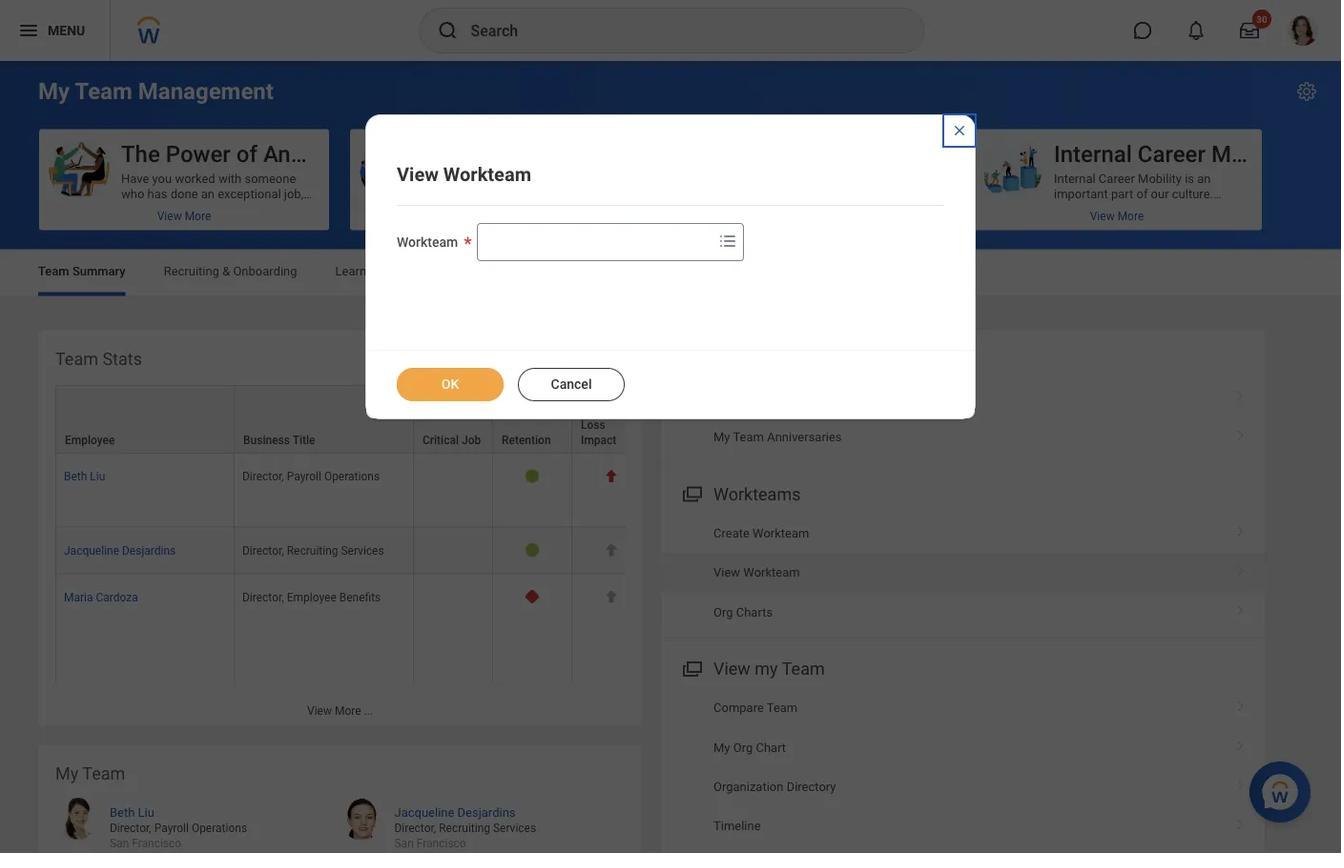 Task type: describe. For each thing, give the bounding box(es) containing it.
the loss of this employee would be catastrophic or critical to the organization. image
[[604, 469, 619, 483]]

close view workteam image
[[952, 123, 967, 138]]

desjardins for team
[[457, 806, 516, 820]]

career
[[1138, 140, 1206, 167]]

organization directory
[[714, 780, 836, 794]]

stats
[[102, 349, 142, 369]]

benefits
[[339, 590, 381, 604]]

time & absence
[[665, 264, 755, 279]]

0 horizontal spatial recruiting
[[164, 264, 219, 279]]

my for my team
[[55, 764, 78, 784]]

jacqueline for stats
[[64, 544, 119, 557]]

create
[[714, 526, 750, 540]]

team inside 'link'
[[733, 430, 764, 445]]

1 horizontal spatial employee
[[287, 590, 337, 604]]

the loss of this employee would be moderate or significant to the organization. image
[[604, 543, 619, 557]]

create workteam link
[[661, 514, 1265, 553]]

director, payroll operations san francisco
[[110, 822, 247, 851]]

create workteam
[[714, 526, 809, 540]]

development
[[397, 264, 470, 279]]

this worker has low retention risk. image
[[525, 469, 540, 483]]

services for director, recruiting services
[[341, 544, 384, 557]]

chart
[[756, 741, 786, 755]]

learning & development
[[335, 264, 470, 279]]

employee button
[[56, 386, 234, 453]]

organization directory link
[[661, 768, 1265, 807]]

critical
[[423, 434, 459, 447]]

director, payroll operations
[[242, 470, 380, 483]]

beth liu list item
[[55, 798, 340, 852]]

& for learning
[[386, 264, 394, 279]]

recruiting for director, recruiting services
[[287, 544, 338, 557]]

list inside my team element
[[55, 789, 625, 854]]

& for time
[[696, 264, 704, 279]]

team stats element
[[38, 331, 1341, 726]]

main content containing my team management
[[0, 61, 1341, 854]]

my
[[755, 659, 778, 680]]

my for my org chart
[[714, 741, 730, 755]]

celebrate!
[[714, 349, 791, 369]]

payroll for director, payroll operations san francisco
[[154, 822, 189, 836]]

0 horizontal spatial beth liu link
[[64, 466, 105, 483]]

payroll for director, payroll operations
[[287, 470, 321, 483]]

business
[[243, 434, 290, 447]]

jacqueline desjardins list item
[[340, 798, 625, 852]]

Workteam field
[[478, 225, 713, 259]]

onboarding
[[233, 264, 297, 279]]

my for my team anniversaries
[[714, 430, 730, 445]]

my team
[[55, 764, 125, 784]]

anniversaries
[[767, 430, 842, 445]]

timeline link
[[661, 807, 1265, 847]]

power
[[166, 140, 231, 167]]

san for beth liu
[[110, 838, 129, 851]]

view workteam inside view workteam dialog
[[397, 163, 531, 186]]

my for my team management
[[38, 78, 70, 105]]

jacqueline desjardins for stats
[[64, 544, 176, 557]]

ok button
[[397, 368, 504, 402]]

view inside list item
[[714, 566, 740, 580]]

chevron right image inside organization directory link
[[1229, 773, 1254, 793]]

team summary
[[38, 264, 126, 279]]

view my team
[[714, 659, 825, 680]]

employee engagement button
[[350, 129, 667, 230]]

& for recruiting
[[222, 264, 230, 279]]

row containing jacqueline desjardins
[[55, 527, 1341, 574]]

row containing loss impact
[[55, 385, 1341, 454]]

maria cardoza link
[[64, 587, 138, 604]]

cancel
[[551, 377, 592, 393]]

director, employee benefits
[[242, 590, 381, 604]]

beth liu link inside list item
[[110, 802, 154, 820]]

business title button
[[235, 386, 413, 453]]

chevron right image for charts
[[1229, 599, 1254, 618]]

internal career mobility
[[1054, 140, 1294, 167]]

cardoza
[[96, 590, 138, 604]]

compare team
[[714, 701, 798, 715]]

chevron right image for workteam
[[1229, 559, 1254, 578]]

the power of anytime feedback button
[[39, 129, 452, 230]]

the loss of this employee would be moderate or significant to the organization. image
[[604, 589, 619, 604]]

employee engagement
[[432, 140, 667, 167]]

retention button
[[493, 386, 571, 453]]

list for view my team
[[661, 689, 1265, 847]]

view inside team stats element
[[307, 704, 332, 718]]

liu for beth liu link within the list item
[[138, 806, 154, 820]]

my team anniversaries list
[[661, 378, 1265, 457]]

view more ...
[[307, 704, 373, 718]]

this worker has low retention risk. image
[[525, 543, 540, 557]]

chevron right image for view my team
[[1229, 694, 1254, 713]]

chevron right image inside my team anniversaries 'link'
[[1229, 424, 1254, 443]]

my team anniversaries
[[714, 430, 842, 445]]

org charts
[[714, 605, 773, 619]]

job
[[462, 434, 481, 447]]

employee for employee engagement
[[432, 140, 532, 167]]

liu for the left beth liu link
[[90, 470, 105, 483]]

director, for director, payroll operations
[[242, 470, 284, 483]]

chevron right image for celebrate!
[[1229, 384, 1254, 403]]

profile logan mcneil element
[[1276, 10, 1330, 52]]

internal career mobility button
[[972, 129, 1294, 230]]

search image
[[436, 19, 459, 42]]



Task type: locate. For each thing, give the bounding box(es) containing it.
0 vertical spatial services
[[341, 544, 384, 557]]

0 vertical spatial beth
[[64, 470, 87, 483]]

jacqueline desjardins inside list item
[[394, 806, 516, 820]]

1 horizontal spatial san
[[394, 838, 414, 851]]

1 vertical spatial payroll
[[154, 822, 189, 836]]

4 row from the top
[[55, 574, 1341, 684]]

payroll inside director, payroll operations san francisco
[[154, 822, 189, 836]]

0 vertical spatial menu group image
[[678, 345, 704, 371]]

0 horizontal spatial operations
[[192, 822, 247, 836]]

my team anniversaries link
[[661, 418, 1265, 457]]

jacqueline desjardins inside team stats element
[[64, 544, 176, 557]]

director, for director, recruiting services
[[242, 544, 284, 557]]

1 horizontal spatial francisco
[[417, 838, 466, 851]]

beth liu link down employee popup button
[[64, 466, 105, 483]]

jacqueline desjardins up cardoza
[[64, 544, 176, 557]]

jacqueline for team
[[394, 806, 454, 820]]

desjardins inside team stats element
[[122, 544, 176, 557]]

1 vertical spatial beth liu link
[[110, 802, 154, 820]]

beth for beth liu link within the list item
[[110, 806, 135, 820]]

beth inside beth liu list item
[[110, 806, 135, 820]]

1 cell from the top
[[414, 454, 493, 527]]

view inside dialog
[[397, 163, 439, 186]]

cell for director, employee benefits
[[414, 574, 493, 684]]

...
[[364, 704, 373, 718]]

payroll
[[287, 470, 321, 483], [154, 822, 189, 836]]

desjardins up "director, recruiting services san francisco"
[[457, 806, 516, 820]]

jacqueline desjardins link for team
[[394, 802, 516, 820]]

0 horizontal spatial jacqueline desjardins link
[[64, 540, 176, 557]]

francisco inside "director, recruiting services san francisco"
[[417, 838, 466, 851]]

0 horizontal spatial liu
[[90, 470, 105, 483]]

menu group image for celebrate!
[[678, 345, 704, 371]]

1 vertical spatial view workteam
[[714, 566, 800, 580]]

tab list containing team summary
[[19, 250, 1322, 296]]

& left onboarding
[[222, 264, 230, 279]]

1 vertical spatial jacqueline desjardins link
[[394, 802, 516, 820]]

jacqueline
[[64, 544, 119, 557], [394, 806, 454, 820]]

workteams
[[714, 485, 801, 505]]

loss
[[581, 418, 605, 432]]

1 vertical spatial services
[[493, 822, 536, 836]]

view
[[397, 163, 439, 186], [714, 566, 740, 580], [714, 659, 751, 680], [307, 704, 332, 718]]

view more ... link
[[38, 695, 642, 726]]

workteam inside the create workteam link
[[753, 526, 809, 540]]

1 horizontal spatial beth liu link
[[110, 802, 154, 820]]

internal
[[1054, 140, 1132, 167]]

management
[[138, 78, 274, 105]]

beth liu
[[64, 470, 105, 483], [110, 806, 154, 820]]

1 row from the top
[[55, 385, 1341, 454]]

0 horizontal spatial desjardins
[[122, 544, 176, 557]]

recruiting inside team stats element
[[287, 544, 338, 557]]

maria cardoza
[[64, 590, 138, 604]]

maria
[[64, 590, 93, 604]]

0 vertical spatial liu
[[90, 470, 105, 483]]

0 horizontal spatial jacqueline desjardins
[[64, 544, 176, 557]]

jacqueline inside jacqueline desjardins list item
[[394, 806, 454, 820]]

3 & from the left
[[696, 264, 704, 279]]

operations for director, payroll operations
[[324, 470, 380, 483]]

jacqueline desjardins link up cardoza
[[64, 540, 176, 557]]

operations
[[324, 470, 380, 483], [192, 822, 247, 836]]

desjardins for stats
[[122, 544, 176, 557]]

view workteam inside view workteam link
[[714, 566, 800, 580]]

1 horizontal spatial &
[[386, 264, 394, 279]]

critical job button
[[414, 386, 492, 453]]

0 vertical spatial recruiting
[[164, 264, 219, 279]]

chevron right image inside org charts link
[[1229, 599, 1254, 618]]

0 horizontal spatial francisco
[[132, 838, 181, 851]]

row
[[55, 385, 1341, 454], [55, 454, 1341, 527], [55, 527, 1341, 574], [55, 574, 1341, 684]]

1 vertical spatial jacqueline
[[394, 806, 454, 820]]

absence
[[707, 264, 755, 279]]

view workteam
[[397, 163, 531, 186], [714, 566, 800, 580]]

1 vertical spatial menu group image
[[678, 480, 704, 506]]

services for director, recruiting services san francisco
[[493, 822, 536, 836]]

recruiting inside "director, recruiting services san francisco"
[[439, 822, 490, 836]]

1 horizontal spatial jacqueline desjardins link
[[394, 802, 516, 820]]

menu group image left workteams
[[678, 480, 704, 506]]

list containing compare team
[[661, 689, 1265, 847]]

anytime
[[263, 140, 347, 167]]

1 horizontal spatial desjardins
[[457, 806, 516, 820]]

configure this page image
[[1295, 80, 1318, 103]]

0 vertical spatial desjardins
[[122, 544, 176, 557]]

beth
[[64, 470, 87, 483], [110, 806, 135, 820]]

title
[[293, 434, 315, 447]]

my org chart link
[[661, 728, 1265, 768]]

ok
[[441, 377, 459, 393]]

0 horizontal spatial jacqueline
[[64, 544, 119, 557]]

liu inside list item
[[138, 806, 154, 820]]

4 chevron right image from the top
[[1229, 694, 1254, 713]]

liu up director, payroll operations san francisco
[[138, 806, 154, 820]]

team
[[75, 78, 132, 105], [38, 264, 69, 279], [55, 349, 98, 369], [733, 430, 764, 445], [782, 659, 825, 680], [767, 701, 798, 715], [82, 764, 125, 784]]

liu inside team stats element
[[90, 470, 105, 483]]

jacqueline up maria cardoza link
[[64, 544, 119, 557]]

learning
[[335, 264, 383, 279]]

workteam inside view workteam link
[[743, 566, 800, 580]]

1 vertical spatial liu
[[138, 806, 154, 820]]

employee
[[432, 140, 532, 167], [65, 434, 115, 447], [287, 590, 337, 604]]

2 vertical spatial employee
[[287, 590, 337, 604]]

view workteam link
[[661, 553, 1265, 593]]

director,
[[242, 470, 284, 483], [242, 544, 284, 557], [242, 590, 284, 604], [110, 822, 151, 836], [394, 822, 436, 836]]

row containing maria cardoza
[[55, 574, 1341, 684]]

recruiting for director, recruiting services san francisco
[[439, 822, 490, 836]]

2 horizontal spatial employee
[[432, 140, 532, 167]]

timeline
[[714, 820, 761, 834]]

critical job
[[423, 434, 481, 447]]

2 san from the left
[[394, 838, 414, 851]]

san
[[110, 838, 129, 851], [394, 838, 414, 851]]

0 horizontal spatial employee
[[65, 434, 115, 447]]

menu group image left celebrate!
[[678, 345, 704, 371]]

1 vertical spatial jacqueline desjardins
[[394, 806, 516, 820]]

desjardins
[[122, 544, 176, 557], [457, 806, 516, 820]]

0 vertical spatial beth liu
[[64, 470, 105, 483]]

san inside "director, recruiting services san francisco"
[[394, 838, 414, 851]]

mobility
[[1211, 140, 1294, 167]]

menu group image
[[678, 655, 704, 681]]

employee inside button
[[432, 140, 532, 167]]

jacqueline up "director, recruiting services san francisco"
[[394, 806, 454, 820]]

chevron right image inside compare team link
[[1229, 694, 1254, 713]]

cell for director, recruiting services
[[414, 527, 493, 574]]

chevron right image
[[1229, 384, 1254, 403], [1229, 424, 1254, 443], [1229, 519, 1254, 539], [1229, 694, 1254, 713], [1229, 773, 1254, 793]]

4 chevron right image from the top
[[1229, 813, 1254, 832]]

francisco inside director, payroll operations san francisco
[[132, 838, 181, 851]]

organization
[[714, 780, 784, 794]]

charts
[[736, 605, 773, 619]]

the power of anytime feedback
[[121, 140, 452, 167]]

2 cell from the top
[[414, 527, 493, 574]]

0 vertical spatial org
[[714, 605, 733, 619]]

beth liu for beth liu link within the list item
[[110, 806, 154, 820]]

of
[[236, 140, 257, 167]]

cell
[[414, 454, 493, 527], [414, 527, 493, 574], [414, 574, 493, 684]]

2 chevron right image from the top
[[1229, 424, 1254, 443]]

operations for director, payroll operations san francisco
[[192, 822, 247, 836]]

chevron right image for workteams
[[1229, 519, 1254, 539]]

chevron right image inside timeline link
[[1229, 813, 1254, 832]]

inbox large image
[[1240, 21, 1259, 40]]

beth liu link
[[64, 466, 105, 483], [110, 802, 154, 820]]

1 san from the left
[[110, 838, 129, 851]]

1 menu group image from the top
[[678, 345, 704, 371]]

notifications large image
[[1187, 21, 1206, 40]]

0 vertical spatial view workteam
[[397, 163, 531, 186]]

0 vertical spatial employee
[[432, 140, 532, 167]]

beth liu link up director, payroll operations san francisco
[[110, 802, 154, 820]]

operations inside team stats element
[[324, 470, 380, 483]]

org
[[714, 605, 733, 619], [733, 741, 753, 755]]

jacqueline inside team stats element
[[64, 544, 119, 557]]

0 horizontal spatial beth
[[64, 470, 87, 483]]

jacqueline desjardins link inside jacqueline desjardins list item
[[394, 802, 516, 820]]

& right time at top
[[696, 264, 704, 279]]

engagement
[[538, 140, 667, 167]]

1 vertical spatial beth
[[110, 806, 135, 820]]

1 vertical spatial org
[[733, 741, 753, 755]]

my team element
[[38, 746, 642, 854]]

0 vertical spatial jacqueline desjardins
[[64, 544, 176, 557]]

2 menu group image from the top
[[678, 480, 704, 506]]

row containing beth liu
[[55, 454, 1341, 527]]

san inside director, payroll operations san francisco
[[110, 838, 129, 851]]

beth liu inside list item
[[110, 806, 154, 820]]

0 vertical spatial jacqueline
[[64, 544, 119, 557]]

francisco for desjardins
[[417, 838, 466, 851]]

impact
[[581, 434, 617, 447]]

0 horizontal spatial view workteam
[[397, 163, 531, 186]]

francisco
[[132, 838, 181, 851], [417, 838, 466, 851]]

1 francisco from the left
[[132, 838, 181, 851]]

3 chevron right image from the top
[[1229, 519, 1254, 539]]

san for jacqueline desjardins
[[394, 838, 414, 851]]

tab list
[[19, 250, 1322, 296]]

0 vertical spatial beth liu link
[[64, 466, 105, 483]]

beth liu for the left beth liu link
[[64, 470, 105, 483]]

main content
[[0, 61, 1341, 854]]

loss impact button
[[572, 386, 651, 453]]

1 horizontal spatial jacqueline desjardins
[[394, 806, 516, 820]]

chevron right image inside my org chart link
[[1229, 734, 1254, 753]]

2 chevron right image from the top
[[1229, 599, 1254, 618]]

view workteam list item
[[661, 553, 1265, 593]]

3 chevron right image from the top
[[1229, 734, 1254, 753]]

0 horizontal spatial payroll
[[154, 822, 189, 836]]

director, for director, employee benefits
[[242, 590, 284, 604]]

services
[[341, 544, 384, 557], [493, 822, 536, 836]]

2 francisco from the left
[[417, 838, 466, 851]]

beth liu up director, payroll operations san francisco
[[110, 806, 154, 820]]

compare
[[714, 701, 764, 715]]

chevron right image inside the create workteam link
[[1229, 519, 1254, 539]]

prompts image
[[717, 230, 740, 253]]

list containing beth liu
[[55, 789, 625, 854]]

director, recruiting services
[[242, 544, 384, 557]]

5 chevron right image from the top
[[1229, 773, 1254, 793]]

view workteam dialog
[[365, 114, 976, 420]]

banner
[[0, 0, 1341, 61]]

beth inside team stats element
[[64, 470, 87, 483]]

jacqueline desjardins link
[[64, 540, 176, 557], [394, 802, 516, 820]]

cell left this worker has low retention risk. image
[[414, 527, 493, 574]]

1 chevron right image from the top
[[1229, 559, 1254, 578]]

jacqueline desjardins for team
[[394, 806, 516, 820]]

menu group image for workteams
[[678, 480, 704, 506]]

1 horizontal spatial liu
[[138, 806, 154, 820]]

0 horizontal spatial beth liu
[[64, 470, 105, 483]]

director, inside director, payroll operations san francisco
[[110, 822, 151, 836]]

0 vertical spatial jacqueline desjardins link
[[64, 540, 176, 557]]

0 vertical spatial payroll
[[287, 470, 321, 483]]

1 horizontal spatial services
[[493, 822, 536, 836]]

my inside 'link'
[[714, 430, 730, 445]]

menu group image
[[678, 345, 704, 371], [678, 480, 704, 506]]

recruiting & onboarding
[[164, 264, 297, 279]]

cell left this worker has a high retention risk - immediate action needed. image
[[414, 574, 493, 684]]

jacqueline desjardins up "director, recruiting services san francisco"
[[394, 806, 516, 820]]

employee for employee
[[65, 434, 115, 447]]

services inside "director, recruiting services san francisco"
[[493, 822, 536, 836]]

jacqueline desjardins link up "director, recruiting services san francisco"
[[394, 802, 516, 820]]

director, inside "director, recruiting services san francisco"
[[394, 822, 436, 836]]

beth liu inside team stats element
[[64, 470, 105, 483]]

list for workteams
[[661, 514, 1265, 632]]

payroll inside team stats element
[[287, 470, 321, 483]]

2 horizontal spatial &
[[696, 264, 704, 279]]

1 horizontal spatial beth liu
[[110, 806, 154, 820]]

list
[[661, 514, 1265, 632], [661, 689, 1265, 847], [55, 789, 625, 854]]

beth for the left beth liu link
[[64, 470, 87, 483]]

summary
[[72, 264, 126, 279]]

beth down employee popup button
[[64, 470, 87, 483]]

1 vertical spatial beth liu
[[110, 806, 154, 820]]

director, recruiting services san francisco
[[394, 822, 536, 851]]

2 vertical spatial recruiting
[[439, 822, 490, 836]]

more
[[335, 704, 361, 718]]

retention
[[502, 434, 551, 447]]

cancel button
[[518, 368, 625, 402]]

chevron right image inside view workteam link
[[1229, 559, 1254, 578]]

desjardins inside list item
[[457, 806, 516, 820]]

workteam
[[443, 163, 531, 186], [397, 235, 458, 250], [753, 526, 809, 540], [743, 566, 800, 580]]

loss impact
[[581, 418, 617, 447]]

0 horizontal spatial services
[[341, 544, 384, 557]]

1 horizontal spatial operations
[[324, 470, 380, 483]]

francisco for liu
[[132, 838, 181, 851]]

org charts link
[[661, 593, 1265, 632]]

desjardins up cardoza
[[122, 544, 176, 557]]

& right learning
[[386, 264, 394, 279]]

1 vertical spatial operations
[[192, 822, 247, 836]]

0 horizontal spatial san
[[110, 838, 129, 851]]

cell for director, payroll operations
[[414, 454, 493, 527]]

1 vertical spatial recruiting
[[287, 544, 338, 557]]

team stats
[[55, 349, 142, 369]]

beth down my team on the left bottom of page
[[110, 806, 135, 820]]

1 vertical spatial desjardins
[[457, 806, 516, 820]]

operations inside director, payroll operations san francisco
[[192, 822, 247, 836]]

jacqueline desjardins link for stats
[[64, 540, 176, 557]]

2 horizontal spatial recruiting
[[439, 822, 490, 836]]

1 chevron right image from the top
[[1229, 384, 1254, 403]]

2 & from the left
[[386, 264, 394, 279]]

feedback
[[353, 140, 452, 167]]

the
[[121, 140, 160, 167]]

liu down employee popup button
[[90, 470, 105, 483]]

3 row from the top
[[55, 527, 1341, 574]]

services inside team stats element
[[341, 544, 384, 557]]

list containing create workteam
[[661, 514, 1265, 632]]

directory
[[787, 780, 836, 794]]

1 vertical spatial employee
[[65, 434, 115, 447]]

business title
[[243, 434, 315, 447]]

org left chart
[[733, 741, 753, 755]]

my org chart
[[714, 741, 786, 755]]

2 row from the top
[[55, 454, 1341, 527]]

1 horizontal spatial jacqueline
[[394, 806, 454, 820]]

1 horizontal spatial payroll
[[287, 470, 321, 483]]

org left charts
[[714, 605, 733, 619]]

employee inside popup button
[[65, 434, 115, 447]]

jacqueline desjardins
[[64, 544, 176, 557], [394, 806, 516, 820]]

1 horizontal spatial view workteam
[[714, 566, 800, 580]]

3 cell from the top
[[414, 574, 493, 684]]

chevron right image
[[1229, 559, 1254, 578], [1229, 599, 1254, 618], [1229, 734, 1254, 753], [1229, 813, 1254, 832]]

time
[[665, 264, 693, 279]]

this worker has a high retention risk - immediate action needed. image
[[525, 589, 540, 604]]

1 horizontal spatial beth
[[110, 806, 135, 820]]

compare team link
[[661, 689, 1265, 728]]

tab list inside main content
[[19, 250, 1322, 296]]

0 vertical spatial operations
[[324, 470, 380, 483]]

chevron right image for org
[[1229, 734, 1254, 753]]

beth liu down employee popup button
[[64, 470, 105, 483]]

1 & from the left
[[222, 264, 230, 279]]

1 horizontal spatial recruiting
[[287, 544, 338, 557]]

my team management
[[38, 78, 274, 105]]

0 horizontal spatial &
[[222, 264, 230, 279]]

cell down critical job
[[414, 454, 493, 527]]

liu
[[90, 470, 105, 483], [138, 806, 154, 820]]



Task type: vqa. For each thing, say whether or not it's contained in the screenshot.
'Celebrate!' at the right of page
yes



